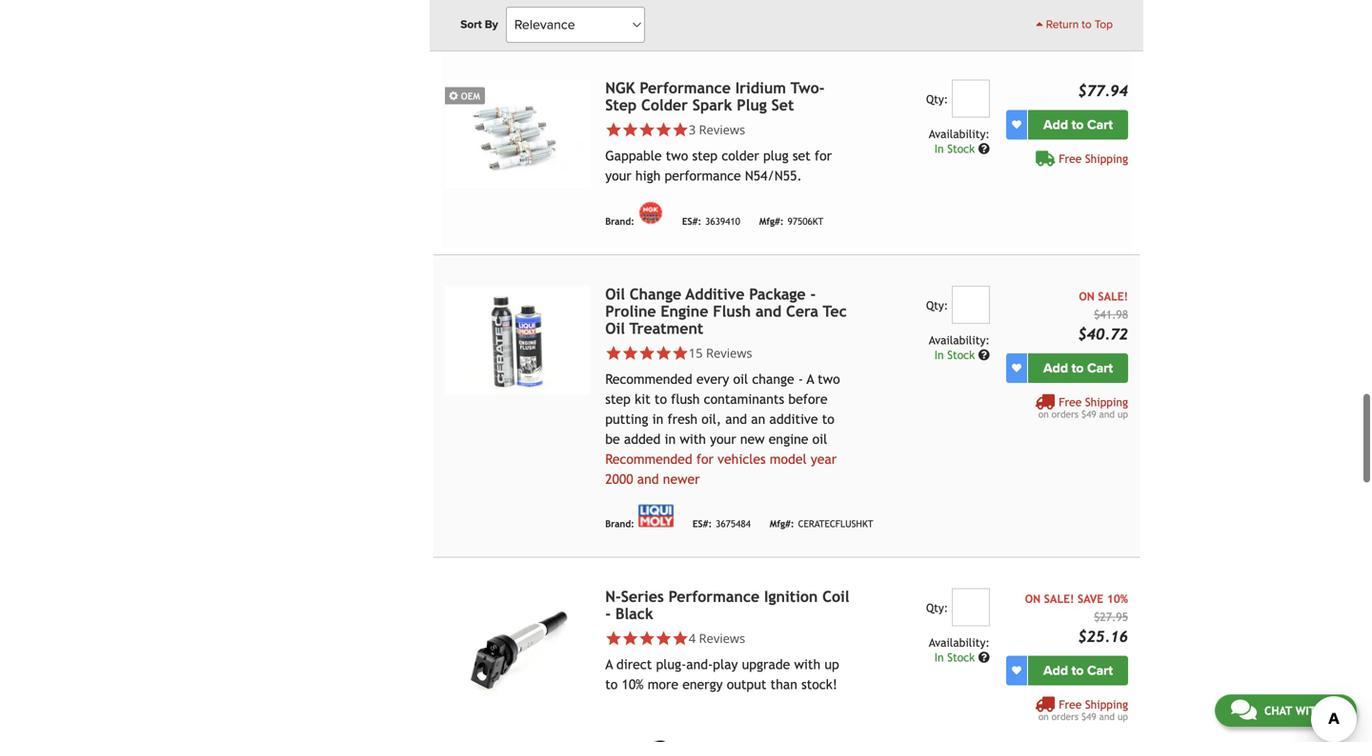 Task type: describe. For each thing, give the bounding box(es) containing it.
putting
[[605, 411, 648, 427]]

on sale! $41.98 $40.72
[[1078, 289, 1128, 343]]

tec
[[823, 302, 847, 320]]

cart for $40.72
[[1087, 360, 1113, 376]]

change
[[630, 285, 682, 303]]

gappable
[[605, 148, 662, 163]]

two-
[[791, 79, 825, 97]]

newer
[[663, 471, 700, 487]]

additive
[[686, 285, 745, 303]]

and right the 2000
[[637, 471, 659, 487]]

es#: 3675484
[[693, 518, 751, 529]]

step
[[605, 96, 637, 114]]

on sale!                         save 10% $27.95 $25.16
[[1025, 592, 1128, 645]]

es#3639410 - 97506kt - ngk performance iridium two-step colder spark plug set  - gappable two step colder plug set for your high performance n54/n55. - ngk - bmw image
[[445, 79, 590, 188]]

and down $40.72
[[1099, 409, 1115, 420]]

add for $40.72
[[1043, 360, 1068, 376]]

to up free shipping
[[1072, 117, 1084, 133]]

by
[[485, 18, 498, 31]]

than
[[771, 677, 797, 692]]

change
[[752, 371, 794, 387]]

series
[[621, 588, 664, 605]]

3 question circle image from the top
[[978, 652, 990, 663]]

be
[[605, 431, 620, 447]]

new
[[740, 431, 765, 447]]

n-
[[605, 588, 621, 605]]

to inside a direct plug-and-play upgrade with up to 10% more energy output than stock!
[[605, 677, 618, 692]]

kit
[[635, 391, 650, 407]]

1 brand: from the top
[[605, 10, 634, 21]]

iridium
[[735, 79, 786, 97]]

your inside recommended every oil change - a two step kit to flush contaminants before putting in fresh oil, and an additive to be added in with your new engine oil recommended for vehicles model year 2000 and newer
[[710, 431, 736, 447]]

an
[[751, 411, 765, 427]]

with inside recommended every oil change - a two step kit to flush contaminants before putting in fresh oil, and an additive to be added in with your new engine oil recommended for vehicles model year 2000 and newer
[[680, 431, 706, 447]]

upgrade
[[742, 657, 790, 672]]

shipping for 10%
[[1085, 698, 1128, 711]]

add for 10%
[[1043, 663, 1068, 679]]

to right 'kit'
[[655, 391, 667, 407]]

question circle image for on sale!
[[978, 349, 990, 360]]

2 vertical spatial reviews
[[699, 630, 745, 647]]

chat with us link
[[1215, 695, 1357, 727]]

es#4456857 - d650-0002 - n-series performance ignition coil - black - a direct plug-and-play upgrade with up to 10% more energy output than stock! - dinan - bmw mini image
[[445, 588, 590, 697]]

qty: for oil change additive package - proline engine flush and cera tec oil treatment
[[926, 299, 948, 312]]

with inside a direct plug-and-play upgrade with up to 10% more energy output than stock!
[[794, 657, 821, 672]]

ceratecflushkt
[[798, 518, 873, 529]]

$40.72
[[1078, 325, 1128, 343]]

add to cart for $40.72
[[1043, 360, 1113, 376]]

dinan - corporate logo image
[[638, 0, 734, 18]]

availability: for $77.94
[[929, 127, 990, 140]]

to down before
[[822, 411, 834, 427]]

package
[[749, 285, 806, 303]]

your inside gappable two step colder plug set for your high performance n54/n55.
[[605, 168, 631, 183]]

reviews for flush
[[706, 344, 752, 361]]

ngk - corporate logo image
[[638, 201, 663, 225]]

add to cart button for 10%
[[1028, 656, 1128, 685]]

3 in from the top
[[934, 651, 944, 664]]

with inside chat with us link
[[1296, 704, 1324, 718]]

add to cart button for $40.72
[[1028, 353, 1128, 383]]

sort by
[[460, 18, 498, 31]]

plug
[[763, 148, 789, 163]]

us
[[1327, 704, 1341, 718]]

engine
[[769, 431, 808, 447]]

colder
[[722, 148, 759, 163]]

0 horizontal spatial oil
[[733, 371, 748, 387]]

save
[[1078, 592, 1104, 605]]

every
[[696, 371, 729, 387]]

free shipping on orders $49 and up for $40.72
[[1038, 395, 1128, 420]]

shipping for $40.72
[[1085, 395, 1128, 409]]

caret up image
[[1036, 18, 1043, 30]]

fresh
[[667, 411, 698, 427]]

free shipping
[[1059, 152, 1128, 165]]

contaminants
[[704, 391, 784, 407]]

mfg#: for set
[[759, 216, 784, 227]]

a inside a direct plug-and-play upgrade with up to 10% more energy output than stock!
[[605, 657, 613, 672]]

return to top link
[[1036, 16, 1113, 33]]

return to top
[[1043, 18, 1113, 31]]

4
[[689, 630, 696, 647]]

up for $40.72
[[1118, 409, 1128, 420]]

ngk performance iridium two- step colder spark plug set
[[605, 79, 825, 114]]

1 free from the top
[[1059, 152, 1082, 165]]

energy
[[682, 677, 723, 692]]

plug
[[737, 96, 767, 114]]

10% inside a direct plug-and-play upgrade with up to 10% more energy output than stock!
[[622, 677, 644, 692]]

1 vertical spatial in
[[665, 431, 676, 447]]

to inside return to top link
[[1082, 18, 1092, 31]]

chat with us
[[1264, 704, 1341, 718]]

star image inside 4 reviews link
[[605, 630, 622, 647]]

treatment
[[629, 319, 703, 337]]

$77.94
[[1078, 82, 1128, 99]]

set
[[793, 148, 811, 163]]

2 3 reviews link from the left
[[689, 121, 745, 138]]

1 3 reviews link from the left
[[605, 121, 851, 138]]

reviews for plug
[[699, 121, 745, 138]]

availability: for on sale!
[[929, 333, 990, 347]]

in for ngk performance iridium two- step colder spark plug set
[[934, 142, 944, 155]]

es#: 3639410
[[682, 216, 740, 227]]

$41.98
[[1094, 308, 1128, 321]]

mfg#: 97506kt
[[759, 216, 824, 227]]

chat
[[1264, 704, 1292, 718]]

plug-
[[656, 657, 686, 672]]

mfg#: for and
[[770, 518, 794, 529]]

vehicles
[[718, 451, 766, 467]]

and-
[[686, 657, 713, 672]]

step inside gappable two step colder plug set for your high performance n54/n55.
[[692, 148, 718, 163]]

n-series performance ignition coil - black link
[[605, 588, 849, 622]]

up inside a direct plug-and-play upgrade with up to 10% more energy output than stock!
[[825, 657, 839, 672]]

liqui-moly - corporate logo image
[[638, 504, 673, 527]]

2 4 reviews link from the left
[[689, 630, 745, 647]]

play
[[713, 657, 738, 672]]

in stock for ngk performance iridium two- step colder spark plug set
[[934, 142, 978, 155]]

3 reviews
[[689, 121, 745, 138]]

spark
[[692, 96, 732, 114]]

1 recommended from the top
[[605, 371, 692, 387]]

- for package
[[810, 285, 816, 303]]

black
[[615, 605, 653, 622]]

oil change additive package - proline engine flush and cera tec oil treatment link
[[605, 285, 847, 337]]

$25.16
[[1078, 628, 1128, 645]]

set
[[771, 96, 794, 114]]

before
[[788, 391, 828, 407]]

coil
[[822, 588, 849, 605]]

mfg#: ceratecflushkt
[[770, 518, 873, 529]]

es#: for engine
[[693, 518, 712, 529]]

1 vertical spatial oil
[[812, 431, 827, 447]]

stock!
[[801, 677, 838, 692]]



Task type: vqa. For each thing, say whether or not it's contained in the screenshot.
tools, on the right top
no



Task type: locate. For each thing, give the bounding box(es) containing it.
on left save
[[1025, 592, 1041, 605]]

0 vertical spatial in stock
[[934, 142, 978, 155]]

reviews up play
[[699, 630, 745, 647]]

$27.95
[[1094, 610, 1128, 623]]

orders for $40.72
[[1052, 409, 1079, 420]]

1 vertical spatial reviews
[[706, 344, 752, 361]]

0 vertical spatial on
[[1038, 409, 1049, 420]]

0 vertical spatial two
[[666, 148, 688, 163]]

two inside recommended every oil change - a two step kit to flush contaminants before putting in fresh oil, and an additive to be added in with your new engine oil recommended for vehicles model year 2000 and newer
[[818, 371, 840, 387]]

1 horizontal spatial in
[[665, 431, 676, 447]]

on for $25.16
[[1038, 711, 1049, 722]]

and inside oil change additive package - proline engine flush and cera tec oil treatment
[[756, 302, 782, 320]]

3 add to cart from the top
[[1043, 663, 1113, 679]]

1 vertical spatial sale!
[[1044, 592, 1074, 605]]

- inside oil change additive package - proline engine flush and cera tec oil treatment
[[810, 285, 816, 303]]

sort
[[460, 18, 482, 31]]

0 horizontal spatial -
[[605, 605, 611, 622]]

step up putting
[[605, 391, 631, 407]]

1 qty: from the top
[[926, 92, 948, 106]]

free down $77.94
[[1059, 152, 1082, 165]]

question circle image for $77.94
[[978, 143, 990, 154]]

output
[[727, 677, 767, 692]]

mfg#: right 3675484
[[770, 518, 794, 529]]

free shipping on orders $49 and up down $25.16
[[1038, 698, 1128, 722]]

2 question circle image from the top
[[978, 349, 990, 360]]

0 vertical spatial add to wish list image
[[1012, 363, 1021, 373]]

up for $25.16
[[1118, 711, 1128, 722]]

a inside recommended every oil change - a two step kit to flush contaminants before putting in fresh oil, and an additive to be added in with your new engine oil recommended for vehicles model year 2000 and newer
[[807, 371, 814, 387]]

cart down $40.72
[[1087, 360, 1113, 376]]

2 add to cart from the top
[[1043, 360, 1113, 376]]

0 vertical spatial in
[[652, 411, 663, 427]]

stock for on sale!
[[947, 348, 975, 361]]

cart for 10%
[[1087, 663, 1113, 679]]

sale! for $25.16
[[1044, 592, 1074, 605]]

on up $41.98
[[1079, 289, 1095, 303]]

brand: left liqui-moly - corporate logo
[[605, 518, 634, 529]]

up down $40.72
[[1118, 409, 1128, 420]]

to left top
[[1082, 18, 1092, 31]]

two up before
[[818, 371, 840, 387]]

1 vertical spatial two
[[818, 371, 840, 387]]

two up performance
[[666, 148, 688, 163]]

1 vertical spatial in stock
[[934, 348, 978, 361]]

1 horizontal spatial oil
[[812, 431, 827, 447]]

to
[[1082, 18, 1092, 31], [1072, 117, 1084, 133], [1072, 360, 1084, 376], [655, 391, 667, 407], [822, 411, 834, 427], [1072, 663, 1084, 679], [605, 677, 618, 692]]

free
[[1059, 152, 1082, 165], [1059, 395, 1082, 409], [1059, 698, 1082, 711]]

es#: for spark
[[682, 216, 701, 227]]

0 vertical spatial -
[[810, 285, 816, 303]]

2 vertical spatial question circle image
[[978, 652, 990, 663]]

1 horizontal spatial -
[[798, 371, 803, 387]]

sale! up $41.98
[[1098, 289, 1128, 303]]

1 free shipping on orders $49 and up from the top
[[1038, 395, 1128, 420]]

2 free from the top
[[1059, 395, 1082, 409]]

free down $40.72
[[1059, 395, 1082, 409]]

return
[[1046, 18, 1079, 31]]

2 add from the top
[[1043, 360, 1068, 376]]

1 vertical spatial cart
[[1087, 360, 1113, 376]]

0 vertical spatial qty:
[[926, 92, 948, 106]]

-
[[810, 285, 816, 303], [798, 371, 803, 387], [605, 605, 611, 622]]

recommended
[[605, 371, 692, 387], [605, 451, 692, 467]]

1 in stock from the top
[[934, 142, 978, 155]]

orders
[[1052, 409, 1079, 420], [1052, 711, 1079, 722]]

cart down $77.94
[[1087, 117, 1113, 133]]

1 cart from the top
[[1087, 117, 1113, 133]]

2 cart from the top
[[1087, 360, 1113, 376]]

1 stock from the top
[[947, 142, 975, 155]]

brand: for oil
[[605, 518, 634, 529]]

4 reviews link
[[605, 630, 851, 647], [689, 630, 745, 647]]

2 vertical spatial availability:
[[929, 636, 990, 649]]

a left direct
[[605, 657, 613, 672]]

0 vertical spatial sale!
[[1098, 289, 1128, 303]]

up down $25.16
[[1118, 711, 1128, 722]]

1 vertical spatial in
[[934, 348, 944, 361]]

0 vertical spatial oil
[[733, 371, 748, 387]]

1 4 reviews link from the left
[[605, 630, 851, 647]]

to down direct
[[605, 677, 618, 692]]

0 vertical spatial availability:
[[929, 127, 990, 140]]

star image
[[639, 121, 655, 138], [655, 121, 672, 138], [672, 121, 689, 138], [622, 345, 639, 361], [639, 345, 655, 361], [605, 630, 622, 647]]

with up stock!
[[794, 657, 821, 672]]

question circle image
[[978, 143, 990, 154], [978, 349, 990, 360], [978, 652, 990, 663]]

for inside recommended every oil change - a two step kit to flush contaminants before putting in fresh oil, and an additive to be added in with your new engine oil recommended for vehicles model year 2000 and newer
[[696, 451, 714, 467]]

add to wish list image
[[1012, 363, 1021, 373], [1012, 666, 1021, 675]]

on for $40.72
[[1079, 289, 1095, 303]]

free for $40.72
[[1059, 395, 1082, 409]]

step up performance
[[692, 148, 718, 163]]

1 vertical spatial with
[[794, 657, 821, 672]]

0 horizontal spatial for
[[696, 451, 714, 467]]

3 availability: from the top
[[929, 636, 990, 649]]

n-series performance ignition coil - black
[[605, 588, 849, 622]]

orders for $25.16
[[1052, 711, 1079, 722]]

1 vertical spatial your
[[710, 431, 736, 447]]

year
[[811, 451, 837, 467]]

2 stock from the top
[[947, 348, 975, 361]]

oil up contaminants
[[733, 371, 748, 387]]

oil up year
[[812, 431, 827, 447]]

1 vertical spatial mfg#:
[[770, 518, 794, 529]]

mfg#: left 97506kt
[[759, 216, 784, 227]]

1 vertical spatial es#:
[[693, 518, 712, 529]]

0 vertical spatial cart
[[1087, 117, 1113, 133]]

1 vertical spatial free shipping on orders $49 and up
[[1038, 698, 1128, 722]]

0 vertical spatial stock
[[947, 142, 975, 155]]

recommended every oil change - a two step kit to flush contaminants before putting in fresh oil, and an additive to be added in with your new engine oil recommended for vehicles model year 2000 and newer
[[605, 371, 840, 487]]

1 vertical spatial add to wish list image
[[1012, 666, 1021, 675]]

free for 10%
[[1059, 698, 1082, 711]]

2 vertical spatial in stock
[[934, 651, 978, 664]]

3 brand: from the top
[[605, 518, 634, 529]]

- inside recommended every oil change - a two step kit to flush contaminants before putting in fresh oil, and an additive to be added in with your new engine oil recommended for vehicles model year 2000 and newer
[[798, 371, 803, 387]]

for right set
[[815, 148, 832, 163]]

2 vertical spatial add
[[1043, 663, 1068, 679]]

0 horizontal spatial step
[[605, 391, 631, 407]]

0 vertical spatial a
[[807, 371, 814, 387]]

3675484
[[716, 518, 751, 529]]

1 vertical spatial step
[[605, 391, 631, 407]]

$49
[[1081, 409, 1096, 420], [1081, 711, 1096, 722]]

2 horizontal spatial with
[[1296, 704, 1324, 718]]

in stock
[[934, 142, 978, 155], [934, 348, 978, 361], [934, 651, 978, 664]]

3 free from the top
[[1059, 698, 1082, 711]]

1 availability: from the top
[[929, 127, 990, 140]]

gappable two step colder plug set for your high performance n54/n55.
[[605, 148, 832, 183]]

recommended down added
[[605, 451, 692, 467]]

1 question circle image from the top
[[978, 143, 990, 154]]

1 vertical spatial performance
[[669, 588, 760, 605]]

cart down $25.16
[[1087, 663, 1113, 679]]

reviews up the every in the bottom right of the page
[[706, 344, 752, 361]]

star image
[[605, 121, 622, 138], [622, 121, 639, 138], [605, 345, 622, 361], [655, 345, 672, 361], [672, 345, 689, 361], [622, 630, 639, 647], [639, 630, 655, 647], [655, 630, 672, 647], [672, 630, 689, 647]]

reviews down spark
[[699, 121, 745, 138]]

brand: left ngk - corporate logo
[[605, 216, 634, 227]]

oil change additive package - proline engine flush and cera tec oil treatment
[[605, 285, 847, 337]]

0 vertical spatial mfg#:
[[759, 216, 784, 227]]

added
[[624, 431, 661, 447]]

2 add to cart button from the top
[[1028, 353, 1128, 383]]

your down gappable
[[605, 168, 631, 183]]

add to cart button
[[1028, 110, 1128, 139], [1028, 353, 1128, 383], [1028, 656, 1128, 685]]

with down fresh
[[680, 431, 706, 447]]

$49 down $25.16
[[1081, 711, 1096, 722]]

shipping down $77.94
[[1085, 152, 1128, 165]]

and down contaminants
[[725, 411, 747, 427]]

1 vertical spatial orders
[[1052, 711, 1079, 722]]

top
[[1095, 18, 1113, 31]]

0 vertical spatial up
[[1118, 409, 1128, 420]]

10% up the $27.95
[[1107, 592, 1128, 605]]

in
[[934, 142, 944, 155], [934, 348, 944, 361], [934, 651, 944, 664]]

your down oil,
[[710, 431, 736, 447]]

2 vertical spatial cart
[[1087, 663, 1113, 679]]

in down fresh
[[665, 431, 676, 447]]

1 add to cart button from the top
[[1028, 110, 1128, 139]]

1 vertical spatial up
[[825, 657, 839, 672]]

add to wish list image for $40.72
[[1012, 363, 1021, 373]]

2 on from the top
[[1038, 711, 1049, 722]]

two
[[666, 148, 688, 163], [818, 371, 840, 387]]

cera
[[786, 302, 818, 320]]

1 vertical spatial oil
[[605, 319, 625, 337]]

0 vertical spatial in
[[934, 142, 944, 155]]

performance
[[665, 168, 741, 183]]

- for change
[[798, 371, 803, 387]]

0 vertical spatial reviews
[[699, 121, 745, 138]]

more
[[648, 677, 678, 692]]

0 horizontal spatial in
[[652, 411, 663, 427]]

on inside on sale! $41.98 $40.72
[[1079, 289, 1095, 303]]

free down $25.16
[[1059, 698, 1082, 711]]

2 horizontal spatial -
[[810, 285, 816, 303]]

flush
[[671, 391, 700, 407]]

0 vertical spatial your
[[605, 168, 631, 183]]

10% inside the on sale!                         save 10% $27.95 $25.16
[[1107, 592, 1128, 605]]

3 add from the top
[[1043, 663, 1068, 679]]

1 horizontal spatial 10%
[[1107, 592, 1128, 605]]

2 in from the top
[[934, 348, 944, 361]]

1 in from the top
[[934, 142, 944, 155]]

a up before
[[807, 371, 814, 387]]

2 qty: from the top
[[926, 299, 948, 312]]

1 horizontal spatial on
[[1079, 289, 1095, 303]]

- left tec
[[810, 285, 816, 303]]

1 vertical spatial on
[[1038, 711, 1049, 722]]

0 horizontal spatial two
[[666, 148, 688, 163]]

2 vertical spatial brand:
[[605, 518, 634, 529]]

model
[[770, 451, 807, 467]]

for up newer
[[696, 451, 714, 467]]

performance inside n-series performance ignition coil - black
[[669, 588, 760, 605]]

ignition
[[764, 588, 818, 605]]

1 horizontal spatial your
[[710, 431, 736, 447]]

1 $49 from the top
[[1081, 409, 1096, 420]]

and down $25.16
[[1099, 711, 1115, 722]]

comments image
[[1231, 698, 1257, 721]]

performance up the 3 at the top of page
[[640, 79, 731, 97]]

step
[[692, 148, 718, 163], [605, 391, 631, 407]]

mfg#:
[[759, 216, 784, 227], [770, 518, 794, 529]]

2 in stock from the top
[[934, 348, 978, 361]]

shipping down $25.16
[[1085, 698, 1128, 711]]

with
[[680, 431, 706, 447], [794, 657, 821, 672], [1296, 704, 1324, 718]]

free shipping on orders $49 and up for $25.16
[[1038, 698, 1128, 722]]

2 vertical spatial -
[[605, 605, 611, 622]]

0 vertical spatial add to cart
[[1043, 117, 1113, 133]]

free shipping on orders $49 and up down $40.72
[[1038, 395, 1128, 420]]

1 vertical spatial add
[[1043, 360, 1068, 376]]

2 15 reviews link from the left
[[689, 344, 752, 361]]

step inside recommended every oil change - a two step kit to flush contaminants before putting in fresh oil, and an additive to be added in with your new engine oil recommended for vehicles model year 2000 and newer
[[605, 391, 631, 407]]

with left us
[[1296, 704, 1324, 718]]

1 vertical spatial add to cart button
[[1028, 353, 1128, 383]]

2 brand: from the top
[[605, 216, 634, 227]]

2 shipping from the top
[[1085, 395, 1128, 409]]

add to wish list image for $25.16
[[1012, 666, 1021, 675]]

two inside gappable two step colder plug set for your high performance n54/n55.
[[666, 148, 688, 163]]

3 shipping from the top
[[1085, 698, 1128, 711]]

in for oil change additive package - proline engine flush and cera tec oil treatment
[[934, 348, 944, 361]]

1 horizontal spatial sale!
[[1098, 289, 1128, 303]]

on for $25.16
[[1025, 592, 1041, 605]]

oil left change
[[605, 285, 625, 303]]

stock for $77.94
[[947, 142, 975, 155]]

recommended up 'kit'
[[605, 371, 692, 387]]

oil,
[[702, 411, 721, 427]]

add to cart down $40.72
[[1043, 360, 1113, 376]]

0 horizontal spatial 10%
[[622, 677, 644, 692]]

up up stock!
[[825, 657, 839, 672]]

1 horizontal spatial for
[[815, 148, 832, 163]]

ngk performance iridium two- step colder spark plug set link
[[605, 79, 825, 114]]

10%
[[1107, 592, 1128, 605], [622, 677, 644, 692]]

a direct plug-and-play upgrade with up to 10% more energy output than stock!
[[605, 657, 839, 692]]

0 horizontal spatial sale!
[[1044, 592, 1074, 605]]

0 vertical spatial shipping
[[1085, 152, 1128, 165]]

0 vertical spatial on
[[1079, 289, 1095, 303]]

flush
[[713, 302, 751, 320]]

in left fresh
[[652, 411, 663, 427]]

1 vertical spatial brand:
[[605, 216, 634, 227]]

add to cart button down $40.72
[[1028, 353, 1128, 383]]

cart
[[1087, 117, 1113, 133], [1087, 360, 1113, 376], [1087, 663, 1113, 679]]

2 vertical spatial free
[[1059, 698, 1082, 711]]

3 add to cart button from the top
[[1028, 656, 1128, 685]]

in stock for oil change additive package - proline engine flush and cera tec oil treatment
[[934, 348, 978, 361]]

2 vertical spatial with
[[1296, 704, 1324, 718]]

oil
[[605, 285, 625, 303], [605, 319, 625, 337]]

2 vertical spatial qty:
[[926, 601, 948, 614]]

brand: left dinan - corporate logo
[[605, 10, 634, 21]]

reviews
[[699, 121, 745, 138], [706, 344, 752, 361], [699, 630, 745, 647]]

0 vertical spatial $49
[[1081, 409, 1096, 420]]

0 vertical spatial recommended
[[605, 371, 692, 387]]

performance inside ngk performance iridium two- step colder spark plug set
[[640, 79, 731, 97]]

add to cart
[[1043, 117, 1113, 133], [1043, 360, 1113, 376], [1043, 663, 1113, 679]]

orders down $40.72
[[1052, 409, 1079, 420]]

colder
[[641, 96, 688, 114]]

for
[[815, 148, 832, 163], [696, 451, 714, 467]]

2 oil from the top
[[605, 319, 625, 337]]

$49 down $40.72
[[1081, 409, 1096, 420]]

brand: for ngk
[[605, 216, 634, 227]]

es#:
[[682, 216, 701, 227], [693, 518, 712, 529]]

add to cart button up free shipping
[[1028, 110, 1128, 139]]

2 vertical spatial up
[[1118, 711, 1128, 722]]

- inside n-series performance ignition coil - black
[[605, 605, 611, 622]]

your
[[605, 168, 631, 183], [710, 431, 736, 447]]

0 vertical spatial add
[[1043, 117, 1068, 133]]

- up before
[[798, 371, 803, 387]]

0 vertical spatial free
[[1059, 152, 1082, 165]]

1 on from the top
[[1038, 409, 1049, 420]]

1 vertical spatial 10%
[[622, 677, 644, 692]]

3639410
[[705, 216, 740, 227]]

ngk
[[605, 79, 635, 97]]

direct
[[616, 657, 652, 672]]

2 availability: from the top
[[929, 333, 990, 347]]

15
[[689, 344, 703, 361]]

2000
[[605, 471, 633, 487]]

on for $40.72
[[1038, 409, 1049, 420]]

3 stock from the top
[[947, 651, 975, 664]]

on inside the on sale!                         save 10% $27.95 $25.16
[[1025, 592, 1041, 605]]

0 vertical spatial oil
[[605, 285, 625, 303]]

0 vertical spatial es#:
[[682, 216, 701, 227]]

sale! inside on sale! $41.98 $40.72
[[1098, 289, 1128, 303]]

engine
[[661, 302, 708, 320]]

15 reviews
[[689, 344, 752, 361]]

1 15 reviews link from the left
[[605, 344, 851, 361]]

2 recommended from the top
[[605, 451, 692, 467]]

up
[[1118, 409, 1128, 420], [825, 657, 839, 672], [1118, 711, 1128, 722]]

1 vertical spatial -
[[798, 371, 803, 387]]

0 vertical spatial for
[[815, 148, 832, 163]]

to down $25.16
[[1072, 663, 1084, 679]]

1 add to cart from the top
[[1043, 117, 1113, 133]]

3
[[689, 121, 696, 138]]

availability:
[[929, 127, 990, 140], [929, 333, 990, 347], [929, 636, 990, 649]]

1 vertical spatial qty:
[[926, 299, 948, 312]]

0 horizontal spatial a
[[605, 657, 613, 672]]

to down $40.72
[[1072, 360, 1084, 376]]

add to cart for 10%
[[1043, 663, 1113, 679]]

1 vertical spatial a
[[605, 657, 613, 672]]

0 vertical spatial step
[[692, 148, 718, 163]]

1 add to wish list image from the top
[[1012, 363, 1021, 373]]

- left black
[[605, 605, 611, 622]]

add to cart button down $25.16
[[1028, 656, 1128, 685]]

1 vertical spatial shipping
[[1085, 395, 1128, 409]]

1 orders from the top
[[1052, 409, 1079, 420]]

es#3675484 - ceratecflushkt - oil change additive package - proline engine flush and cera tec oil treatment - recommended every oil change - a two step kit to flush contaminants before putting in fresh oil, and an additive to be added in with your new engine oil - liqui-moly - audi bmw volkswagen mercedes benz mini porsche image
[[445, 286, 590, 394]]

0 horizontal spatial with
[[680, 431, 706, 447]]

additive
[[769, 411, 818, 427]]

2 vertical spatial shipping
[[1085, 698, 1128, 711]]

es#: left 3675484
[[693, 518, 712, 529]]

2 $49 from the top
[[1081, 711, 1096, 722]]

1 vertical spatial availability:
[[929, 333, 990, 347]]

3 reviews link down spark
[[689, 121, 745, 138]]

a
[[807, 371, 814, 387], [605, 657, 613, 672]]

qty:
[[926, 92, 948, 106], [926, 299, 948, 312], [926, 601, 948, 614]]

1 oil from the top
[[605, 285, 625, 303]]

2 vertical spatial stock
[[947, 651, 975, 664]]

and left cera
[[756, 302, 782, 320]]

$49 for $25.16
[[1081, 711, 1096, 722]]

sale! left save
[[1044, 592, 1074, 605]]

3 qty: from the top
[[926, 601, 948, 614]]

1 vertical spatial add to cart
[[1043, 360, 1113, 376]]

n54/n55.
[[745, 168, 802, 183]]

in
[[652, 411, 663, 427], [665, 431, 676, 447]]

0 horizontal spatial your
[[605, 168, 631, 183]]

sale! inside the on sale!                         save 10% $27.95 $25.16
[[1044, 592, 1074, 605]]

3 cart from the top
[[1087, 663, 1113, 679]]

1 vertical spatial stock
[[947, 348, 975, 361]]

add to wish list image
[[1012, 120, 1021, 129]]

1 vertical spatial $49
[[1081, 711, 1096, 722]]

shipping
[[1085, 152, 1128, 165], [1085, 395, 1128, 409], [1085, 698, 1128, 711]]

$49 for $40.72
[[1081, 409, 1096, 420]]

high
[[635, 168, 661, 183]]

orders down $25.16
[[1052, 711, 1079, 722]]

4 reviews
[[689, 630, 745, 647]]

None number field
[[952, 79, 990, 118], [952, 286, 990, 324], [952, 588, 990, 626], [952, 79, 990, 118], [952, 286, 990, 324], [952, 588, 990, 626]]

1 horizontal spatial a
[[807, 371, 814, 387]]

free shipping on orders $49 and up
[[1038, 395, 1128, 420], [1038, 698, 1128, 722]]

on
[[1038, 409, 1049, 420], [1038, 711, 1049, 722]]

2 add to wish list image from the top
[[1012, 666, 1021, 675]]

1 vertical spatial recommended
[[605, 451, 692, 467]]

1 add from the top
[[1043, 117, 1068, 133]]

97506kt
[[788, 216, 824, 227]]

3 in stock from the top
[[934, 651, 978, 664]]

add to cart up free shipping
[[1043, 117, 1113, 133]]

10% down direct
[[622, 677, 644, 692]]

qty: for ngk performance iridium two- step colder spark plug set
[[926, 92, 948, 106]]

0 vertical spatial orders
[[1052, 409, 1079, 420]]

for inside gappable two step colder plug set for your high performance n54/n55.
[[815, 148, 832, 163]]

2 vertical spatial add to cart
[[1043, 663, 1113, 679]]

sale! for $40.72
[[1098, 289, 1128, 303]]

1 shipping from the top
[[1085, 152, 1128, 165]]

oil left "treatment"
[[605, 319, 625, 337]]

2 orders from the top
[[1052, 711, 1079, 722]]

1 horizontal spatial two
[[818, 371, 840, 387]]

2 free shipping on orders $49 and up from the top
[[1038, 698, 1128, 722]]

1 horizontal spatial step
[[692, 148, 718, 163]]

add to cart down $25.16
[[1043, 663, 1113, 679]]

shipping down $40.72
[[1085, 395, 1128, 409]]

es#: left 3639410
[[682, 216, 701, 227]]

performance up 4 reviews
[[669, 588, 760, 605]]

and
[[756, 302, 782, 320], [1099, 409, 1115, 420], [725, 411, 747, 427], [637, 471, 659, 487], [1099, 711, 1115, 722]]

3 reviews link up colder
[[605, 121, 851, 138]]



